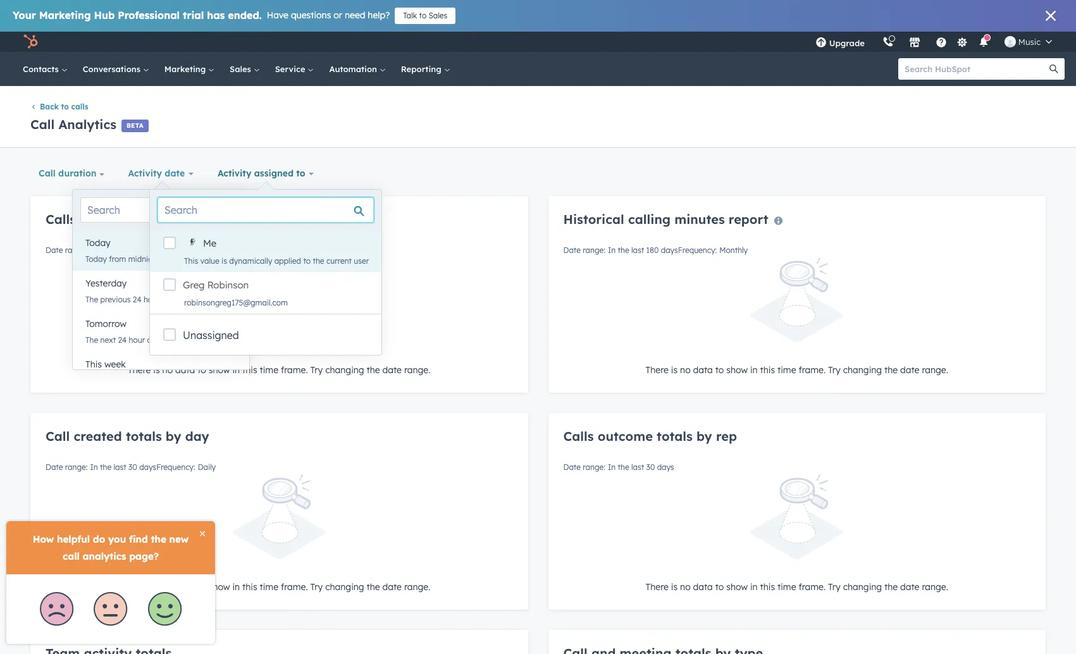 Task type: describe. For each thing, give the bounding box(es) containing it.
have
[[267, 9, 289, 21]]

trial
[[183, 9, 204, 22]]

tomorrow the next 24 hour day
[[85, 318, 161, 345]]

date range: in the last 30 days for placed
[[46, 246, 156, 255]]

2 today from the top
[[85, 254, 107, 264]]

totals for placed
[[126, 212, 162, 227]]

activity assigned to
[[218, 168, 306, 179]]

conversations link
[[75, 52, 157, 86]]

1 horizontal spatial current
[[327, 256, 352, 266]]

date for calls placed totals by rep
[[46, 246, 63, 255]]

there for call created totals by day
[[128, 582, 151, 593]]

previous
[[100, 295, 131, 304]]

or
[[334, 9, 342, 21]]

call created totals by day
[[46, 429, 209, 445]]

this value is dynamically applied to the current user
[[184, 256, 369, 266]]

0 horizontal spatial sales
[[230, 64, 254, 74]]

calls
[[71, 102, 88, 112]]

questions
[[291, 9, 331, 21]]

last for calls placed totals by rep
[[114, 246, 126, 255]]

notifications image
[[979, 37, 990, 49]]

in for calls outcome totals by rep
[[608, 463, 616, 472]]

time for calls outcome totals by rep
[[778, 582, 797, 593]]

range. for call created totals by day
[[404, 582, 431, 593]]

there is no data to show in this time frame. try changing the date range. for calls placed totals by rep
[[128, 365, 431, 376]]

call for call created totals by day
[[46, 429, 70, 445]]

notifications button
[[973, 32, 995, 52]]

talk to sales
[[403, 11, 448, 20]]

1 horizontal spatial marketing
[[164, 64, 208, 74]]

help button
[[931, 32, 953, 52]]

unassigned
[[183, 329, 239, 342]]

midnight
[[128, 254, 160, 264]]

analytics
[[58, 116, 116, 132]]

try for calls placed totals by rep
[[311, 365, 323, 376]]

service
[[275, 64, 308, 74]]

has
[[207, 9, 225, 22]]

user
[[354, 256, 369, 266]]

hubspot link
[[15, 34, 47, 49]]

applied
[[275, 256, 301, 266]]

yesterday the previous 24 hour day
[[85, 278, 176, 304]]

calls for calls placed totals by rep
[[46, 212, 76, 227]]

calling
[[629, 212, 671, 227]]

frame. for calls outcome totals by rep
[[799, 582, 826, 593]]

me
[[203, 237, 217, 249]]

data for call created totals by day
[[175, 582, 195, 593]]

list box containing today
[[73, 230, 249, 392]]

the inside today today from midnight until the current time
[[180, 254, 191, 264]]

is for call created totals by day
[[153, 582, 160, 593]]

activity assigned to button
[[209, 161, 322, 186]]

contacts link
[[15, 52, 75, 86]]

back
[[40, 102, 59, 112]]

sales inside button
[[429, 11, 448, 20]]

activity for activity date
[[128, 168, 162, 179]]

in for call created totals by day
[[90, 463, 98, 472]]

historical calling minutes report
[[564, 212, 769, 227]]

sales link
[[222, 52, 268, 86]]

hour for yesterday
[[144, 295, 160, 304]]

changing for calls placed totals by rep
[[325, 365, 364, 376]]

range. for calls outcome totals by rep
[[923, 582, 949, 593]]

help?
[[368, 9, 390, 21]]

calls placed totals by rep
[[46, 212, 207, 227]]

tomorrow button
[[73, 311, 249, 337]]

no for call created totals by day
[[162, 582, 173, 593]]

tomorrow
[[85, 318, 127, 330]]

daily
[[198, 463, 216, 472]]

date range: in the last 180 days frequency: monthly
[[564, 246, 748, 255]]

range: for call created totals by day
[[65, 463, 88, 472]]

this week
[[85, 359, 126, 370]]

activity for activity assigned to
[[218, 168, 252, 179]]

your
[[13, 9, 36, 22]]

search button
[[1044, 58, 1065, 80]]

call duration button
[[30, 161, 112, 186]]

monthly
[[720, 246, 748, 255]]

automation
[[329, 64, 380, 74]]

by for calls placed totals by rep
[[166, 212, 182, 227]]

date for calls outcome totals by rep
[[564, 463, 581, 472]]

rep for calls outcome totals by rep
[[717, 429, 737, 445]]

activity date
[[128, 168, 185, 179]]

day for tomorrow
[[147, 336, 161, 345]]

assigned
[[254, 168, 294, 179]]

date for call created totals by day
[[383, 582, 402, 593]]

reporting
[[401, 64, 444, 74]]

Search HubSpot search field
[[899, 58, 1054, 80]]

0 horizontal spatial marketing
[[39, 9, 91, 22]]

minutes
[[675, 212, 725, 227]]

no for calls placed totals by rep
[[162, 365, 173, 376]]

hour for tomorrow
[[129, 336, 145, 345]]

data for calls outcome totals by rep
[[694, 582, 713, 593]]

marketing link
[[157, 52, 222, 86]]

try for call created totals by day
[[311, 582, 323, 593]]

range: for calls placed totals by rep
[[65, 246, 88, 255]]

created
[[74, 429, 122, 445]]

frequency: for in the last 180 days
[[678, 246, 717, 255]]

2 horizontal spatial day
[[185, 429, 209, 445]]

calling icon button
[[878, 34, 899, 50]]

value
[[200, 256, 220, 266]]

automation link
[[322, 52, 394, 86]]

no for calls outcome totals by rep
[[681, 582, 691, 593]]

talk to sales button
[[395, 8, 456, 24]]

call for call analytics
[[30, 116, 55, 132]]

time for call created totals by day
[[260, 582, 279, 593]]

historical
[[564, 212, 625, 227]]

date inside popup button
[[165, 168, 185, 179]]

show for calls placed totals by rep
[[209, 365, 230, 376]]

robinsongreg175@gmail.com
[[184, 298, 288, 308]]

days right 180
[[661, 246, 678, 255]]

180
[[647, 246, 659, 255]]

totals for created
[[126, 429, 162, 445]]

back to calls
[[40, 102, 88, 112]]

service link
[[268, 52, 322, 86]]

your marketing hub professional trial has ended. have questions or need help?
[[13, 9, 390, 22]]

need
[[345, 9, 366, 21]]

this week button
[[73, 352, 249, 377]]

report
[[729, 212, 769, 227]]

close image
[[1046, 11, 1057, 21]]

24 for yesterday
[[133, 295, 142, 304]]

by for calls outcome totals by rep
[[697, 429, 713, 445]]

30 for outcome
[[647, 463, 655, 472]]

outcome
[[598, 429, 653, 445]]

date for calls outcome totals by rep
[[901, 582, 920, 593]]

in for call created totals by day
[[233, 582, 240, 593]]

calls outcome totals by rep
[[564, 429, 737, 445]]

date range: in the last 30 days frequency: daily
[[46, 463, 216, 472]]

there is no data to show in this time frame. try changing the date range. for call created totals by day
[[128, 582, 431, 593]]

from
[[109, 254, 126, 264]]

is for calls placed totals by rep
[[153, 365, 160, 376]]

next
[[100, 336, 116, 345]]

search search field for robinsongreg175@gmail.com
[[158, 198, 374, 223]]



Task type: vqa. For each thing, say whether or not it's contained in the screenshot.
the Properties Link
no



Task type: locate. For each thing, give the bounding box(es) containing it.
1 vertical spatial rep
[[717, 429, 737, 445]]

30 for created
[[129, 463, 137, 472]]

beta
[[127, 121, 144, 129]]

0 vertical spatial 24
[[133, 295, 142, 304]]

the for tomorrow
[[85, 336, 98, 345]]

in left from
[[90, 246, 98, 255]]

today today from midnight until the current time
[[85, 237, 237, 264]]

frame. for call created totals by day
[[281, 582, 308, 593]]

0 horizontal spatial frequency:
[[156, 463, 195, 472]]

range. for calls placed totals by rep
[[404, 365, 431, 376]]

until
[[162, 254, 178, 264]]

activity date button
[[120, 161, 202, 186]]

try for calls outcome totals by rep
[[829, 582, 841, 593]]

music button
[[998, 32, 1060, 52]]

the left next
[[85, 336, 98, 345]]

frequency: for in the last 30 days
[[156, 463, 195, 472]]

24 for tomorrow
[[118, 336, 127, 345]]

list box containing me
[[150, 230, 382, 314]]

today down placed
[[85, 237, 111, 249]]

30 down call created totals by day
[[129, 463, 137, 472]]

activity down beta
[[128, 168, 162, 179]]

Search search field
[[80, 198, 242, 223], [158, 198, 374, 223]]

day up tomorrow button
[[162, 295, 176, 304]]

duration
[[58, 168, 97, 179]]

no
[[162, 365, 173, 376], [681, 365, 691, 376], [162, 582, 173, 593], [681, 582, 691, 593]]

frequency:
[[678, 246, 717, 255], [156, 463, 195, 472]]

this for this week
[[85, 359, 102, 370]]

changing
[[325, 365, 364, 376], [844, 365, 883, 376], [325, 582, 364, 593], [844, 582, 883, 593]]

marketing down trial in the top left of the page
[[164, 64, 208, 74]]

range: down historical
[[583, 246, 606, 255]]

call analytics
[[30, 116, 116, 132]]

greg
[[183, 279, 205, 291]]

frame. for calls placed totals by rep
[[281, 365, 308, 376]]

totals for outcome
[[657, 429, 693, 445]]

the inside the yesterday the previous 24 hour day
[[85, 295, 98, 304]]

list box
[[73, 230, 249, 392], [150, 230, 382, 314]]

1 vertical spatial marketing
[[164, 64, 208, 74]]

current down me
[[193, 254, 219, 264]]

show for call created totals by day
[[209, 582, 230, 593]]

hub
[[94, 9, 115, 22]]

in for calls placed totals by rep
[[90, 246, 98, 255]]

30 down calls outcome totals by rep
[[647, 463, 655, 472]]

search image
[[1050, 65, 1059, 73]]

last left midnight
[[114, 246, 126, 255]]

hour up tomorrow button
[[144, 295, 160, 304]]

call for call duration
[[39, 168, 56, 179]]

1 horizontal spatial this
[[184, 256, 198, 266]]

settings link
[[955, 35, 971, 48]]

in
[[90, 246, 98, 255], [608, 246, 616, 255], [90, 463, 98, 472], [608, 463, 616, 472]]

1 horizontal spatial activity
[[218, 168, 252, 179]]

calling icon image
[[883, 37, 894, 48]]

24 right the previous
[[133, 295, 142, 304]]

time
[[221, 254, 237, 264], [260, 365, 279, 376], [778, 365, 797, 376], [260, 582, 279, 593], [778, 582, 797, 593]]

search search field up today "button"
[[80, 198, 242, 223]]

changing for calls outcome totals by rep
[[844, 582, 883, 593]]

activity
[[128, 168, 162, 179], [218, 168, 252, 179]]

robinson
[[207, 279, 249, 291]]

the
[[85, 295, 98, 304], [85, 336, 98, 345]]

1 horizontal spatial 24
[[133, 295, 142, 304]]

24
[[133, 295, 142, 304], [118, 336, 127, 345]]

2 the from the top
[[85, 336, 98, 345]]

menu item
[[874, 32, 877, 52]]

this for calls outcome totals by rep
[[761, 582, 776, 593]]

1 vertical spatial date range: in the last 30 days
[[564, 463, 675, 472]]

30 for placed
[[129, 246, 137, 255]]

0 vertical spatial date range: in the last 30 days
[[46, 246, 156, 255]]

the down yesterday
[[85, 295, 98, 304]]

0 horizontal spatial current
[[193, 254, 219, 264]]

marketplaces image
[[910, 37, 921, 49]]

2 activity from the left
[[218, 168, 252, 179]]

search search field down activity assigned to dropdown button
[[158, 198, 374, 223]]

0 vertical spatial frequency:
[[678, 246, 717, 255]]

this for call created totals by day
[[242, 582, 257, 593]]

0 horizontal spatial activity
[[128, 168, 162, 179]]

1 vertical spatial calls
[[564, 429, 594, 445]]

hubspot image
[[23, 34, 38, 49]]

30 right from
[[129, 246, 137, 255]]

calls for calls outcome totals by rep
[[564, 429, 594, 445]]

professional
[[118, 9, 180, 22]]

there is no data to show in this time frame. try changing the date range. for calls outcome totals by rep
[[646, 582, 949, 593]]

1 horizontal spatial rep
[[717, 429, 737, 445]]

dynamically
[[229, 256, 272, 266]]

call left duration
[[39, 168, 56, 179]]

to inside dropdown button
[[296, 168, 306, 179]]

hour right next
[[129, 336, 145, 345]]

1 vertical spatial frequency:
[[156, 463, 195, 472]]

call down back
[[30, 116, 55, 132]]

greg robinson image
[[1005, 36, 1017, 47]]

week
[[104, 359, 126, 370]]

days left until
[[139, 246, 156, 255]]

sales right talk
[[429, 11, 448, 20]]

activity inside dropdown button
[[218, 168, 252, 179]]

0 vertical spatial marketing
[[39, 9, 91, 22]]

marketing
[[39, 9, 91, 22], [164, 64, 208, 74]]

0 vertical spatial sales
[[429, 11, 448, 20]]

range: down created
[[65, 463, 88, 472]]

changing for call created totals by day
[[325, 582, 364, 593]]

is
[[222, 256, 227, 266], [153, 365, 160, 376], [672, 365, 678, 376], [153, 582, 160, 593], [672, 582, 678, 593]]

this inside button
[[85, 359, 102, 370]]

1 vertical spatial today
[[85, 254, 107, 264]]

day for yesterday
[[162, 295, 176, 304]]

today left from
[[85, 254, 107, 264]]

days for calls placed totals by rep
[[139, 246, 156, 255]]

help image
[[936, 37, 948, 49]]

0 vertical spatial hour
[[144, 295, 160, 304]]

time for calls placed totals by rep
[[260, 365, 279, 376]]

show for calls outcome totals by rep
[[727, 582, 748, 593]]

date range: in the last 30 days for outcome
[[564, 463, 675, 472]]

range.
[[404, 365, 431, 376], [923, 365, 949, 376], [404, 582, 431, 593], [923, 582, 949, 593]]

30
[[129, 246, 137, 255], [129, 463, 137, 472], [647, 463, 655, 472]]

hour inside the yesterday the previous 24 hour day
[[144, 295, 160, 304]]

ended.
[[228, 9, 262, 22]]

current left user
[[327, 256, 352, 266]]

1 the from the top
[[85, 295, 98, 304]]

this for calls placed totals by rep
[[242, 365, 257, 376]]

1 vertical spatial this
[[85, 359, 102, 370]]

totals right outcome
[[657, 429, 693, 445]]

range: down placed
[[65, 246, 88, 255]]

back to calls link
[[30, 102, 88, 112]]

day
[[162, 295, 176, 304], [147, 336, 161, 345], [185, 429, 209, 445]]

1 vertical spatial 24
[[118, 336, 127, 345]]

placed
[[80, 212, 122, 227]]

upgrade image
[[816, 37, 827, 49]]

date for call created totals by day
[[46, 463, 63, 472]]

days for call created totals by day
[[139, 463, 156, 472]]

date
[[46, 246, 63, 255], [564, 246, 581, 255], [46, 463, 63, 472], [564, 463, 581, 472]]

2 vertical spatial call
[[46, 429, 70, 445]]

day inside the yesterday the previous 24 hour day
[[162, 295, 176, 304]]

0 vertical spatial rep
[[186, 212, 207, 227]]

calls left placed
[[46, 212, 76, 227]]

time inside today today from midnight until the current time
[[221, 254, 237, 264]]

0 vertical spatial call
[[30, 116, 55, 132]]

day up daily
[[185, 429, 209, 445]]

the
[[100, 246, 112, 255], [618, 246, 630, 255], [180, 254, 191, 264], [313, 256, 324, 266], [367, 365, 380, 376], [885, 365, 898, 376], [100, 463, 112, 472], [618, 463, 630, 472], [367, 582, 380, 593], [885, 582, 898, 593]]

totals up date range: in the last 30 days frequency: daily
[[126, 429, 162, 445]]

1 vertical spatial call
[[39, 168, 56, 179]]

music
[[1019, 37, 1041, 47]]

frequency: left daily
[[156, 463, 195, 472]]

date range: in the last 30 days down outcome
[[564, 463, 675, 472]]

1 horizontal spatial frequency:
[[678, 246, 717, 255]]

marketing left 'hub' at the top
[[39, 9, 91, 22]]

24 inside tomorrow the next 24 hour day
[[118, 336, 127, 345]]

1 list box from the left
[[73, 230, 249, 392]]

1 search search field from the left
[[80, 198, 242, 223]]

0 vertical spatial today
[[85, 237, 111, 249]]

call left created
[[46, 429, 70, 445]]

in down created
[[90, 463, 98, 472]]

0 horizontal spatial date range: in the last 30 days
[[46, 246, 156, 255]]

menu containing music
[[807, 32, 1062, 52]]

current
[[193, 254, 219, 264], [327, 256, 352, 266]]

0 horizontal spatial 24
[[118, 336, 127, 345]]

this left value
[[184, 256, 198, 266]]

0 horizontal spatial this
[[85, 359, 102, 370]]

range: for calls outcome totals by rep
[[583, 463, 606, 472]]

in for calls outcome totals by rep
[[751, 582, 758, 593]]

sales left service
[[230, 64, 254, 74]]

sales
[[429, 11, 448, 20], [230, 64, 254, 74]]

0 horizontal spatial calls
[[46, 212, 76, 227]]

to
[[419, 11, 427, 20], [61, 102, 69, 112], [296, 168, 306, 179], [303, 256, 311, 266], [198, 365, 206, 376], [716, 365, 724, 376], [198, 582, 206, 593], [716, 582, 724, 593]]

activity left assigned
[[218, 168, 252, 179]]

frequency: down minutes
[[678, 246, 717, 255]]

this for this value is dynamically applied to the current user
[[184, 256, 198, 266]]

calls left outcome
[[564, 429, 594, 445]]

today button
[[73, 230, 249, 256]]

date range: in the last 30 days
[[46, 246, 156, 255], [564, 463, 675, 472]]

in for calls placed totals by rep
[[233, 365, 240, 376]]

by for call created totals by day
[[166, 429, 181, 445]]

there for calls placed totals by rep
[[128, 365, 151, 376]]

marketplaces button
[[902, 32, 929, 52]]

by
[[166, 212, 182, 227], [166, 429, 181, 445], [697, 429, 713, 445]]

in
[[233, 365, 240, 376], [751, 365, 758, 376], [233, 582, 240, 593], [751, 582, 758, 593]]

try
[[311, 365, 323, 376], [829, 365, 841, 376], [311, 582, 323, 593], [829, 582, 841, 593]]

date for calls placed totals by rep
[[383, 365, 402, 376]]

talk
[[403, 11, 417, 20]]

range: down outcome
[[583, 463, 606, 472]]

yesterday button
[[73, 271, 249, 296]]

data for calls placed totals by rep
[[175, 365, 195, 376]]

1 vertical spatial hour
[[129, 336, 145, 345]]

1 vertical spatial the
[[85, 336, 98, 345]]

0 vertical spatial day
[[162, 295, 176, 304]]

days
[[139, 246, 156, 255], [661, 246, 678, 255], [139, 463, 156, 472], [657, 463, 675, 472]]

greg robinson
[[183, 279, 249, 291]]

last left 180
[[632, 246, 645, 255]]

days down calls outcome totals by rep
[[657, 463, 675, 472]]

day inside tomorrow the next 24 hour day
[[147, 336, 161, 345]]

the inside tomorrow the next 24 hour day
[[85, 336, 98, 345]]

2 search search field from the left
[[158, 198, 374, 223]]

1 horizontal spatial calls
[[564, 429, 594, 445]]

0 horizontal spatial rep
[[186, 212, 207, 227]]

call inside button
[[39, 168, 56, 179]]

date range: in the last 30 days down placed
[[46, 246, 156, 255]]

is for calls outcome totals by rep
[[672, 582, 678, 593]]

1 vertical spatial sales
[[230, 64, 254, 74]]

0 horizontal spatial day
[[147, 336, 161, 345]]

upgrade
[[830, 38, 865, 48]]

1 horizontal spatial day
[[162, 295, 176, 304]]

day up the this week button
[[147, 336, 161, 345]]

hour inside tomorrow the next 24 hour day
[[129, 336, 145, 345]]

days down call created totals by day
[[139, 463, 156, 472]]

the for yesterday
[[85, 295, 98, 304]]

rep for calls placed totals by rep
[[186, 212, 207, 227]]

in down historical
[[608, 246, 616, 255]]

reporting link
[[394, 52, 458, 86]]

2 vertical spatial day
[[185, 429, 209, 445]]

call duration
[[39, 168, 97, 179]]

show
[[209, 365, 230, 376], [727, 365, 748, 376], [209, 582, 230, 593], [727, 582, 748, 593]]

calls
[[46, 212, 76, 227], [564, 429, 594, 445]]

settings image
[[957, 37, 969, 48]]

last for call created totals by day
[[114, 463, 126, 472]]

totals up today "button"
[[126, 212, 162, 227]]

last down calls outcome totals by rep
[[632, 463, 645, 472]]

1 horizontal spatial sales
[[429, 11, 448, 20]]

0 vertical spatial the
[[85, 295, 98, 304]]

0 vertical spatial this
[[184, 256, 198, 266]]

conversations
[[83, 64, 143, 74]]

hour
[[144, 295, 160, 304], [129, 336, 145, 345]]

there for calls outcome totals by rep
[[646, 582, 669, 593]]

totals
[[126, 212, 162, 227], [126, 429, 162, 445], [657, 429, 693, 445]]

1 today from the top
[[85, 237, 111, 249]]

this left week
[[85, 359, 102, 370]]

0 vertical spatial calls
[[46, 212, 76, 227]]

24 right next
[[118, 336, 127, 345]]

search search field for the previous 24 hour day
[[80, 198, 242, 223]]

rep
[[186, 212, 207, 227], [717, 429, 737, 445]]

1 activity from the left
[[128, 168, 162, 179]]

last down call created totals by day
[[114, 463, 126, 472]]

menu
[[807, 32, 1062, 52]]

this
[[242, 365, 257, 376], [761, 365, 776, 376], [242, 582, 257, 593], [761, 582, 776, 593]]

1 horizontal spatial date range: in the last 30 days
[[564, 463, 675, 472]]

current inside today today from midnight until the current time
[[193, 254, 219, 264]]

to inside button
[[419, 11, 427, 20]]

in down outcome
[[608, 463, 616, 472]]

last for calls outcome totals by rep
[[632, 463, 645, 472]]

activity inside popup button
[[128, 168, 162, 179]]

1 vertical spatial day
[[147, 336, 161, 345]]

24 inside the yesterday the previous 24 hour day
[[133, 295, 142, 304]]

yesterday
[[85, 278, 127, 289]]

2 list box from the left
[[150, 230, 382, 314]]

contacts
[[23, 64, 61, 74]]

days for calls outcome totals by rep
[[657, 463, 675, 472]]



